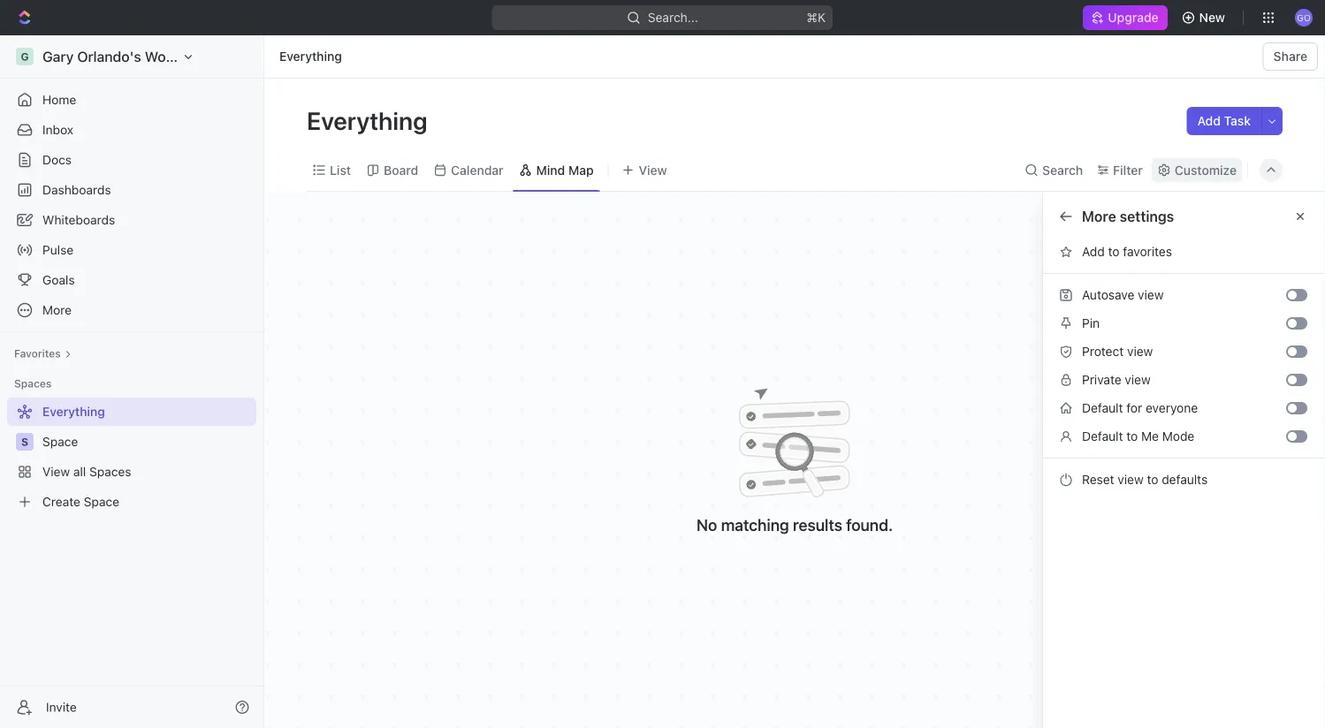 Task type: describe. For each thing, give the bounding box(es) containing it.
customize button
[[1152, 158, 1242, 183]]

more inside button
[[1082, 280, 1112, 294]]

add task button
[[1187, 107, 1262, 135]]

new
[[1200, 10, 1226, 25]]

go button
[[1290, 4, 1318, 32]]

upgrade link
[[1084, 5, 1168, 30]]

new button
[[1175, 4, 1236, 32]]

more settings button
[[1054, 273, 1315, 302]]

docs link
[[7, 146, 256, 174]]

search...
[[648, 10, 699, 25]]

more button
[[7, 296, 256, 325]]

workspace
[[145, 48, 218, 65]]

mode
[[1163, 429, 1195, 444]]

0 vertical spatial mind map
[[536, 163, 594, 177]]

customize for customize
[[1175, 163, 1237, 177]]

all
[[73, 465, 86, 479]]

tree inside sidebar navigation
[[7, 398, 256, 516]]

orlando's
[[77, 48, 141, 65]]

view for reset
[[1118, 473, 1144, 487]]

goals link
[[7, 266, 256, 294]]

add for add to favorites
[[1082, 244, 1105, 259]]

add for add task
[[1198, 114, 1221, 128]]

create space link
[[7, 488, 253, 516]]

no
[[697, 516, 717, 535]]

no matching results found.
[[697, 516, 893, 535]]

1 horizontal spatial mind
[[1082, 244, 1111, 259]]

list
[[330, 163, 351, 177]]

to for default
[[1127, 429, 1138, 444]]

mind inside mind map link
[[536, 163, 565, 177]]

invite
[[46, 700, 77, 715]]

default to me mode button
[[1054, 423, 1287, 451]]

calendar
[[451, 163, 504, 177]]

reset view to defaults
[[1082, 473, 1208, 487]]

delete view button
[[1054, 445, 1315, 473]]

s
[[21, 436, 28, 448]]

dashboards link
[[7, 176, 256, 204]]

space, , element
[[16, 433, 34, 451]]

permissions
[[1141, 423, 1210, 438]]

0 vertical spatial everything
[[279, 49, 342, 64]]

favorites
[[1123, 244, 1172, 259]]

1 horizontal spatial everything link
[[275, 46, 346, 67]]

view for autosave
[[1138, 288, 1164, 302]]

add to favorites button
[[1054, 238, 1315, 266]]

more settings inside 'more settings' button
[[1082, 280, 1161, 294]]

add task
[[1198, 114, 1251, 128]]

reset view to defaults button
[[1054, 466, 1315, 494]]

everything inside tree
[[42, 405, 105, 419]]

favorites button
[[7, 343, 78, 364]]

view all spaces
[[42, 465, 131, 479]]

0 vertical spatial settings
[[1120, 208, 1174, 225]]

create
[[42, 495, 80, 509]]

to for add
[[1108, 244, 1120, 259]]

copy link button
[[1054, 388, 1315, 416]]

search button
[[1020, 158, 1089, 183]]

docs
[[42, 153, 72, 167]]

customize for customize mind map
[[1061, 208, 1132, 225]]

default to me mode
[[1082, 429, 1195, 444]]

board
[[384, 163, 418, 177]]

gary orlando's workspace
[[42, 48, 218, 65]]

2 horizontal spatial to
[[1147, 473, 1159, 487]]

pulse link
[[7, 236, 256, 264]]

view all spaces link
[[7, 458, 253, 486]]

pulse
[[42, 243, 74, 257]]

sharing & permissions
[[1082, 423, 1210, 438]]

0 vertical spatial more
[[1082, 208, 1117, 225]]

view for view
[[639, 163, 667, 177]]

defaults
[[1162, 473, 1208, 487]]

sharing
[[1082, 423, 1126, 438]]

1 vertical spatial mind
[[1136, 208, 1169, 225]]

default
[[1082, 429, 1123, 444]]

inbox
[[42, 122, 73, 137]]

upgrade
[[1108, 10, 1159, 25]]

customize mind map
[[1061, 208, 1201, 225]]

1 horizontal spatial mind map
[[1082, 244, 1139, 259]]

autosave view
[[1082, 288, 1164, 302]]

home link
[[7, 86, 256, 114]]

autosave view button
[[1054, 281, 1287, 309]]

gary orlando's workspace, , element
[[16, 48, 34, 65]]



Task type: locate. For each thing, give the bounding box(es) containing it.
results
[[793, 516, 843, 535]]

map up the add to favorites button
[[1172, 208, 1201, 225]]

customize inside button
[[1175, 163, 1237, 177]]

board link
[[380, 158, 418, 183]]

mind map link
[[533, 158, 594, 183]]

everything link inside tree
[[7, 398, 253, 426]]

0 horizontal spatial view
[[42, 465, 70, 479]]

autosave
[[1082, 288, 1135, 302]]

map
[[569, 163, 594, 177], [1172, 208, 1201, 225], [1114, 244, 1139, 259]]

more
[[1082, 208, 1117, 225], [1082, 280, 1112, 294], [42, 303, 72, 317]]

0 horizontal spatial customize
[[1061, 208, 1132, 225]]

mind up autosave
[[1082, 244, 1111, 259]]

mind map down customize mind map
[[1082, 244, 1139, 259]]

more settings
[[1082, 208, 1174, 225], [1082, 280, 1161, 294]]

2 vertical spatial everything
[[42, 405, 105, 419]]

more down goals
[[42, 303, 72, 317]]

0 vertical spatial view
[[1138, 288, 1164, 302]]

mind map left view button
[[536, 163, 594, 177]]

0 vertical spatial map
[[569, 163, 594, 177]]

1 horizontal spatial view
[[639, 163, 667, 177]]

0 vertical spatial more settings
[[1082, 208, 1174, 225]]

everything
[[279, 49, 342, 64], [307, 106, 433, 135], [42, 405, 105, 419]]

2 vertical spatial map
[[1114, 244, 1139, 259]]

1 horizontal spatial map
[[1114, 244, 1139, 259]]

1 horizontal spatial space
[[84, 495, 119, 509]]

add up autosave
[[1082, 244, 1105, 259]]

2 vertical spatial to
[[1147, 473, 1159, 487]]

task
[[1224, 114, 1251, 128]]

view
[[639, 163, 667, 177], [42, 465, 70, 479]]

go
[[1297, 12, 1311, 22]]

me
[[1142, 429, 1159, 444]]

customize down add task 'button'
[[1175, 163, 1237, 177]]

gary
[[42, 48, 74, 65]]

1 vertical spatial to
[[1127, 429, 1138, 444]]

share
[[1274, 49, 1308, 64]]

found.
[[846, 516, 893, 535]]

0 horizontal spatial everything link
[[7, 398, 253, 426]]

1 vertical spatial view
[[1123, 451, 1149, 466]]

0 vertical spatial customize
[[1175, 163, 1237, 177]]

spaces inside tree
[[89, 465, 131, 479]]

space down view all spaces
[[84, 495, 119, 509]]

1 horizontal spatial to
[[1127, 429, 1138, 444]]

2 more settings from the top
[[1082, 280, 1161, 294]]

more settings down the add to favorites at the right top of the page
[[1082, 280, 1161, 294]]

add inside 'button'
[[1198, 114, 1221, 128]]

0 vertical spatial to
[[1108, 244, 1120, 259]]

tree containing everything
[[7, 398, 256, 516]]

settings up favorites
[[1120, 208, 1174, 225]]

0 horizontal spatial mind map
[[536, 163, 594, 177]]

sidebar navigation
[[0, 35, 268, 729]]

1 horizontal spatial add
[[1198, 114, 1221, 128]]

settings down favorites
[[1115, 280, 1161, 294]]

to left me
[[1127, 429, 1138, 444]]

1 vertical spatial settings
[[1115, 280, 1161, 294]]

more up pin
[[1082, 280, 1112, 294]]

0 vertical spatial spaces
[[14, 378, 52, 390]]

mind right calendar
[[536, 163, 565, 177]]

everything link
[[275, 46, 346, 67], [7, 398, 253, 426]]

1 vertical spatial more
[[1082, 280, 1112, 294]]

0 vertical spatial everything link
[[275, 46, 346, 67]]

mind up favorites
[[1136, 208, 1169, 225]]

goals
[[42, 273, 75, 287]]

share button
[[1263, 42, 1318, 71]]

1 horizontal spatial spaces
[[89, 465, 131, 479]]

to left favorites
[[1108, 244, 1120, 259]]

home
[[42, 92, 76, 107]]

add to favorites
[[1082, 244, 1172, 259]]

2 horizontal spatial map
[[1172, 208, 1201, 225]]

link
[[1115, 395, 1135, 409]]

delete
[[1082, 451, 1119, 466]]

0 horizontal spatial spaces
[[14, 378, 52, 390]]

1 vertical spatial more settings
[[1082, 280, 1161, 294]]

more inside dropdown button
[[42, 303, 72, 317]]

2 horizontal spatial mind
[[1136, 208, 1169, 225]]

list link
[[326, 158, 351, 183]]

1 vertical spatial customize
[[1061, 208, 1132, 225]]

more settings up the add to favorites at the right top of the page
[[1082, 208, 1174, 225]]

settings
[[1120, 208, 1174, 225], [1115, 280, 1161, 294]]

dashboards
[[42, 183, 111, 197]]

0 horizontal spatial to
[[1108, 244, 1120, 259]]

⌘k
[[807, 10, 826, 25]]

&
[[1129, 423, 1138, 438]]

search
[[1043, 163, 1083, 177]]

reset
[[1082, 473, 1115, 487]]

view inside button
[[639, 163, 667, 177]]

whiteboards
[[42, 213, 115, 227]]

1 vertical spatial space
[[84, 495, 119, 509]]

g
[[21, 50, 29, 63]]

1 vertical spatial mind map
[[1082, 244, 1139, 259]]

to left defaults
[[1147, 473, 1159, 487]]

tree
[[7, 398, 256, 516]]

2 vertical spatial more
[[42, 303, 72, 317]]

matching
[[721, 516, 789, 535]]

pin button
[[1054, 309, 1287, 338]]

1 vertical spatial spaces
[[89, 465, 131, 479]]

1 vertical spatial view
[[42, 465, 70, 479]]

more up the add to favorites at the right top of the page
[[1082, 208, 1117, 225]]

1 vertical spatial add
[[1082, 244, 1105, 259]]

pin
[[1082, 316, 1100, 331]]

view
[[1138, 288, 1164, 302], [1123, 451, 1149, 466], [1118, 473, 1144, 487]]

view down delete view
[[1118, 473, 1144, 487]]

1 vertical spatial everything link
[[7, 398, 253, 426]]

0 vertical spatial add
[[1198, 114, 1221, 128]]

delete view
[[1082, 451, 1149, 466]]

mind
[[536, 163, 565, 177], [1136, 208, 1169, 225], [1082, 244, 1111, 259]]

whiteboards link
[[7, 206, 256, 234]]

spaces
[[14, 378, 52, 390], [89, 465, 131, 479]]

spaces down favorites
[[14, 378, 52, 390]]

0 vertical spatial mind
[[536, 163, 565, 177]]

space link
[[42, 428, 253, 456]]

1 vertical spatial map
[[1172, 208, 1201, 225]]

calendar link
[[448, 158, 504, 183]]

settings inside 'more settings' button
[[1115, 280, 1161, 294]]

1 horizontal spatial customize
[[1175, 163, 1237, 177]]

0 vertical spatial view
[[639, 163, 667, 177]]

filter
[[1113, 163, 1143, 177]]

map down customize mind map
[[1114, 244, 1139, 259]]

2 vertical spatial view
[[1118, 473, 1144, 487]]

add
[[1198, 114, 1221, 128], [1082, 244, 1105, 259]]

favorites
[[14, 348, 61, 360]]

2 vertical spatial mind
[[1082, 244, 1111, 259]]

sharing & permissions button
[[1054, 416, 1315, 445]]

space
[[42, 435, 78, 449], [84, 495, 119, 509]]

map left view button
[[569, 163, 594, 177]]

0 horizontal spatial add
[[1082, 244, 1105, 259]]

view button
[[616, 149, 673, 191]]

0 horizontal spatial mind
[[536, 163, 565, 177]]

view inside sidebar navigation
[[42, 465, 70, 479]]

inbox link
[[7, 116, 256, 144]]

filter button
[[1092, 158, 1148, 183]]

view for delete
[[1123, 451, 1149, 466]]

space right space, , 'element' on the bottom
[[42, 435, 78, 449]]

view up pin button
[[1138, 288, 1164, 302]]

1 more settings from the top
[[1082, 208, 1174, 225]]

copy
[[1082, 395, 1112, 409]]

0 vertical spatial space
[[42, 435, 78, 449]]

1 vertical spatial everything
[[307, 106, 433, 135]]

spaces right all
[[89, 465, 131, 479]]

customize up the add to favorites at the right top of the page
[[1061, 208, 1132, 225]]

add left task
[[1198, 114, 1221, 128]]

0 horizontal spatial space
[[42, 435, 78, 449]]

to
[[1108, 244, 1120, 259], [1127, 429, 1138, 444], [1147, 473, 1159, 487]]

0 horizontal spatial map
[[569, 163, 594, 177]]

create space
[[42, 495, 119, 509]]

view button
[[616, 158, 673, 183]]

view for view all spaces
[[42, 465, 70, 479]]

add inside button
[[1082, 244, 1105, 259]]

copy link
[[1082, 395, 1135, 409]]

view down the default to me mode in the bottom right of the page
[[1123, 451, 1149, 466]]



Task type: vqa. For each thing, say whether or not it's contained in the screenshot.
Email Integration link at the left of the page
no



